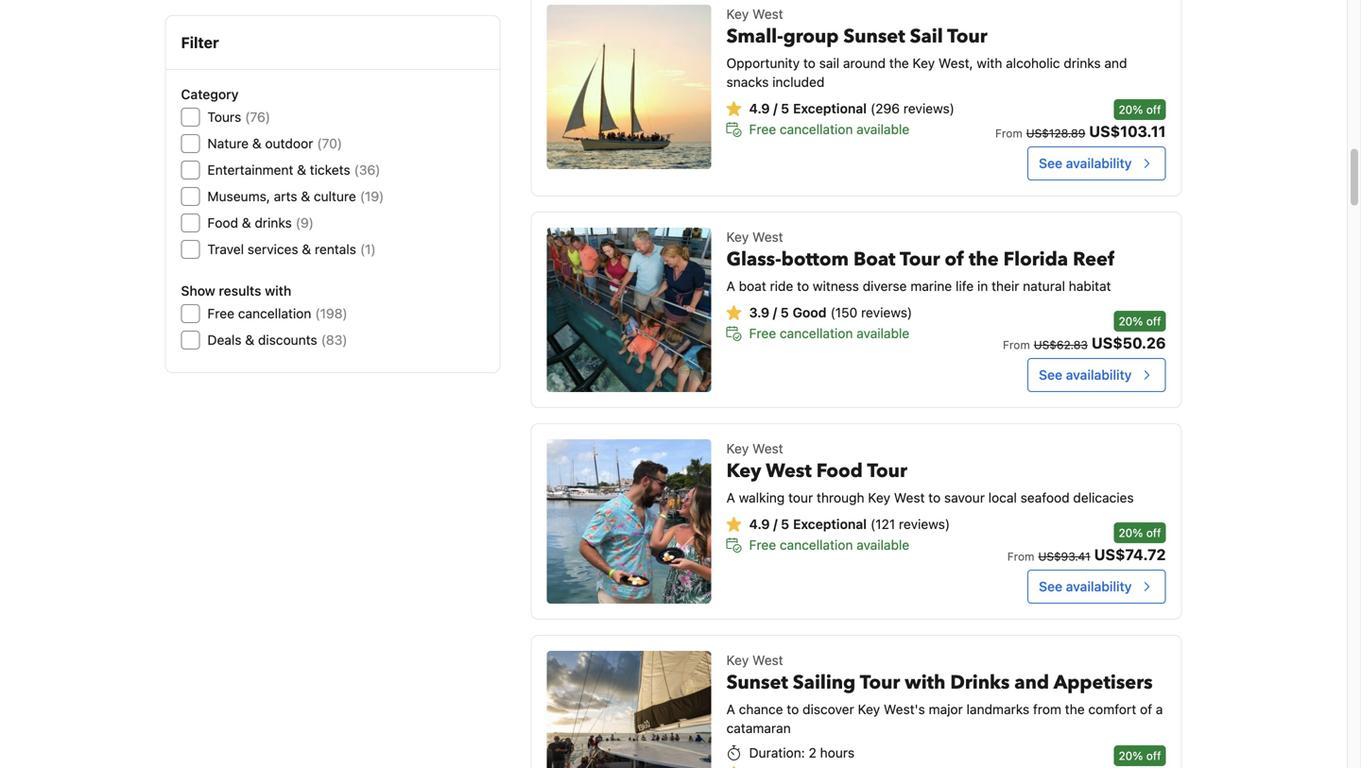 Task type: locate. For each thing, give the bounding box(es) containing it.
& up museums, arts & culture (19)
[[297, 162, 306, 178]]

1 vertical spatial 4.9
[[750, 517, 770, 532]]

west up glass-
[[753, 229, 784, 245]]

see down us$128.89
[[1040, 156, 1063, 171]]

4.9 for small-
[[750, 101, 770, 116]]

with inside key west sunset sailing tour with drinks and appetisers a chance to discover key west's major landmarks from the comfort of a catamaran
[[905, 671, 946, 697]]

3 off from the top
[[1147, 527, 1162, 540]]

0 vertical spatial 4.9
[[750, 101, 770, 116]]

4.9
[[750, 101, 770, 116], [750, 517, 770, 532]]

category
[[181, 87, 239, 102]]

reviews) for food
[[899, 517, 951, 532]]

1 vertical spatial and
[[1015, 671, 1050, 697]]

exceptional down through
[[794, 517, 867, 532]]

3.9
[[750, 305, 770, 321]]

natural
[[1024, 279, 1066, 294]]

to left savour
[[929, 490, 941, 506]]

20% off for small-group sunset sail tour
[[1119, 103, 1162, 116]]

west inside key west sunset sailing tour with drinks and appetisers a chance to discover key west's major landmarks from the comfort of a catamaran
[[753, 653, 784, 669]]

with up major
[[905, 671, 946, 697]]

see availability down from us$93.41 us$74.72
[[1040, 579, 1133, 595]]

20% off for key west food tour
[[1119, 527, 1162, 540]]

availability for glass-bottom boat tour of the florida reef
[[1067, 367, 1133, 383]]

2 exceptional from the top
[[794, 517, 867, 532]]

5
[[781, 101, 790, 116], [781, 305, 789, 321], [781, 517, 790, 532]]

& for drinks
[[242, 215, 251, 231]]

4 off from the top
[[1147, 750, 1162, 763]]

reviews)
[[904, 101, 955, 116], [862, 305, 913, 321], [899, 517, 951, 532]]

west inside key west glass-bottom boat tour of the florida reef a boat ride to witness diverse marine life in their natural habitat
[[753, 229, 784, 245]]

2 see from the top
[[1040, 367, 1063, 383]]

to right ride
[[797, 279, 810, 294]]

20% up us$50.26
[[1119, 315, 1144, 328]]

appetisers
[[1054, 671, 1153, 697]]

of up life
[[945, 247, 965, 273]]

&
[[252, 136, 262, 151], [297, 162, 306, 178], [301, 189, 310, 204], [242, 215, 251, 231], [302, 242, 311, 257], [245, 332, 255, 348]]

3 availability from the top
[[1067, 579, 1133, 595]]

food up through
[[817, 459, 863, 485]]

from left us$93.41
[[1008, 550, 1035, 564]]

0 horizontal spatial sunset
[[727, 671, 789, 697]]

2 horizontal spatial with
[[977, 55, 1003, 71]]

1 vertical spatial with
[[265, 283, 292, 299]]

1 vertical spatial available
[[857, 326, 910, 341]]

5 for group
[[781, 101, 790, 116]]

us$128.89
[[1027, 127, 1086, 140]]

with right "west,"
[[977, 55, 1003, 71]]

a inside key west glass-bottom boat tour of the florida reef a boat ride to witness diverse marine life in their natural habitat
[[727, 279, 736, 294]]

with up free cancellation (198) on the left top of the page
[[265, 283, 292, 299]]

tour
[[948, 24, 988, 50], [900, 247, 941, 273], [868, 459, 908, 485], [860, 671, 901, 697]]

0 vertical spatial of
[[945, 247, 965, 273]]

3 see availability from the top
[[1040, 579, 1133, 595]]

nature & outdoor (70)
[[208, 136, 342, 151]]

available down (296
[[857, 122, 910, 137]]

1 vertical spatial from
[[1004, 339, 1031, 352]]

0 vertical spatial 5
[[781, 101, 790, 116]]

and up from
[[1015, 671, 1050, 697]]

to inside key west small-group sunset sail tour opportunity to sail around the key west, with alcoholic drinks and snacks included
[[804, 55, 816, 71]]

0 vertical spatial available
[[857, 122, 910, 137]]

see availability
[[1040, 156, 1133, 171], [1040, 367, 1133, 383], [1040, 579, 1133, 595]]

1 free cancellation available from the top
[[750, 122, 910, 137]]

to inside key west key west food tour a walking tour through key west to savour local seafood delicacies
[[929, 490, 941, 506]]

delicacies
[[1074, 490, 1135, 506]]

tour up marine
[[900, 247, 941, 273]]

0 vertical spatial /
[[774, 101, 778, 116]]

food
[[208, 215, 238, 231], [817, 459, 863, 485]]

5 left good
[[781, 305, 789, 321]]

20% off up 'us$103.11' at the right of the page
[[1119, 103, 1162, 116]]

1 vertical spatial availability
[[1067, 367, 1133, 383]]

from inside from us$62.83 us$50.26
[[1004, 339, 1031, 352]]

show
[[181, 283, 215, 299]]

0 vertical spatial sunset
[[844, 24, 906, 50]]

from inside from us$128.89 us$103.11
[[996, 127, 1023, 140]]

museums,
[[208, 189, 270, 204]]

small-
[[727, 24, 784, 50]]

cancellation
[[780, 122, 854, 137], [238, 306, 312, 322], [780, 326, 854, 341], [780, 538, 854, 553]]

3 available from the top
[[857, 538, 910, 553]]

see availability down from us$128.89 us$103.11
[[1040, 156, 1133, 171]]

1 see from the top
[[1040, 156, 1063, 171]]

1 vertical spatial food
[[817, 459, 863, 485]]

/ right 3.9
[[773, 305, 778, 321]]

availability down from us$93.41 us$74.72
[[1067, 579, 1133, 595]]

free cancellation (198)
[[208, 306, 348, 322]]

5 down tour
[[781, 517, 790, 532]]

exceptional for food
[[794, 517, 867, 532]]

discover
[[803, 702, 855, 718]]

from left us$128.89
[[996, 127, 1023, 140]]

exceptional
[[794, 101, 867, 116], [794, 517, 867, 532]]

drinks right "alcoholic"
[[1064, 55, 1102, 71]]

20% up "us$74.72"
[[1119, 527, 1144, 540]]

free down walking
[[750, 538, 777, 553]]

from
[[1034, 702, 1062, 718]]

1 vertical spatial see availability
[[1040, 367, 1133, 383]]

5 for bottom
[[781, 305, 789, 321]]

from for key west food tour
[[1008, 550, 1035, 564]]

free cancellation available down 4.9 / 5 exceptional (296 reviews)
[[750, 122, 910, 137]]

20% off
[[1119, 103, 1162, 116], [1119, 315, 1162, 328], [1119, 527, 1162, 540], [1119, 750, 1162, 763]]

tickets
[[310, 162, 351, 178]]

20% up 'us$103.11' at the right of the page
[[1119, 103, 1144, 116]]

1 horizontal spatial the
[[969, 247, 999, 273]]

the
[[890, 55, 910, 71], [969, 247, 999, 273], [1066, 702, 1085, 718]]

off up 'us$103.11' at the right of the page
[[1147, 103, 1162, 116]]

from left us$62.83
[[1004, 339, 1031, 352]]

drinks up 'services'
[[255, 215, 292, 231]]

key inside key west glass-bottom boat tour of the florida reef a boat ride to witness diverse marine life in their natural habitat
[[727, 229, 749, 245]]

and up 'us$103.11' at the right of the page
[[1105, 55, 1128, 71]]

20% down comfort in the bottom right of the page
[[1119, 750, 1144, 763]]

west up chance
[[753, 653, 784, 669]]

2 free cancellation available from the top
[[750, 326, 910, 341]]

exceptional for sunset
[[794, 101, 867, 116]]

0 vertical spatial and
[[1105, 55, 1128, 71]]

0 vertical spatial from
[[996, 127, 1023, 140]]

free up deals
[[208, 306, 235, 322]]

reviews) down the diverse
[[862, 305, 913, 321]]

see down us$62.83
[[1040, 367, 1063, 383]]

0 vertical spatial with
[[977, 55, 1003, 71]]

1 vertical spatial a
[[727, 490, 736, 506]]

(83)
[[321, 332, 348, 348]]

sunset
[[844, 24, 906, 50], [727, 671, 789, 697]]

2 vertical spatial with
[[905, 671, 946, 697]]

to right chance
[[787, 702, 799, 718]]

see down us$93.41
[[1040, 579, 1063, 595]]

of left 'a'
[[1141, 702, 1153, 718]]

filter
[[181, 34, 219, 52]]

availability down from us$128.89 us$103.11
[[1067, 156, 1133, 171]]

2 vertical spatial the
[[1066, 702, 1085, 718]]

3 20% from the top
[[1119, 527, 1144, 540]]

/ down included
[[774, 101, 778, 116]]

0 horizontal spatial food
[[208, 215, 238, 231]]

the up in
[[969, 247, 999, 273]]

0 vertical spatial a
[[727, 279, 736, 294]]

2 vertical spatial availability
[[1067, 579, 1133, 595]]

1 vertical spatial the
[[969, 247, 999, 273]]

free cancellation available down "4.9 / 5 exceptional (121 reviews)"
[[750, 538, 910, 553]]

sail
[[910, 24, 944, 50]]

1 horizontal spatial drinks
[[1064, 55, 1102, 71]]

0 horizontal spatial the
[[890, 55, 910, 71]]

0 horizontal spatial and
[[1015, 671, 1050, 697]]

from inside from us$93.41 us$74.72
[[1008, 550, 1035, 564]]

20% off up "us$74.72"
[[1119, 527, 1162, 540]]

1 vertical spatial exceptional
[[794, 517, 867, 532]]

of
[[945, 247, 965, 273], [1141, 702, 1153, 718]]

tours
[[208, 109, 241, 125]]

a left chance
[[727, 702, 736, 718]]

west up small-
[[753, 6, 784, 22]]

2 vertical spatial reviews)
[[899, 517, 951, 532]]

the inside key west sunset sailing tour with drinks and appetisers a chance to discover key west's major landmarks from the comfort of a catamaran
[[1066, 702, 1085, 718]]

2 vertical spatial see
[[1040, 579, 1063, 595]]

the right around
[[890, 55, 910, 71]]

food up travel
[[208, 215, 238, 231]]

2 see availability from the top
[[1040, 367, 1133, 383]]

drinks
[[951, 671, 1010, 697]]

free for glass-
[[750, 326, 777, 341]]

the right from
[[1066, 702, 1085, 718]]

20%
[[1119, 103, 1144, 116], [1119, 315, 1144, 328], [1119, 527, 1144, 540], [1119, 750, 1144, 763]]

life
[[956, 279, 974, 294]]

/
[[774, 101, 778, 116], [773, 305, 778, 321], [774, 517, 778, 532]]

2 20% off from the top
[[1119, 315, 1162, 328]]

reviews) right (121
[[899, 517, 951, 532]]

2 availability from the top
[[1067, 367, 1133, 383]]

reviews) right (296
[[904, 101, 955, 116]]

sunset up around
[[844, 24, 906, 50]]

key
[[727, 6, 749, 22], [913, 55, 936, 71], [727, 229, 749, 245], [727, 441, 749, 457], [727, 459, 762, 485], [869, 490, 891, 506], [727, 653, 749, 669], [858, 702, 881, 718]]

tour
[[789, 490, 814, 506]]

1 vertical spatial /
[[773, 305, 778, 321]]

3 20% off from the top
[[1119, 527, 1162, 540]]

1 horizontal spatial of
[[1141, 702, 1153, 718]]

see availability for glass-bottom boat tour of the florida reef
[[1040, 367, 1133, 383]]

cancellation down 4.9 / 5 exceptional (296 reviews)
[[780, 122, 854, 137]]

0 vertical spatial free cancellation available
[[750, 122, 910, 137]]

2 vertical spatial 5
[[781, 517, 790, 532]]

1 vertical spatial see
[[1040, 367, 1063, 383]]

1 off from the top
[[1147, 103, 1162, 116]]

0 vertical spatial see availability
[[1040, 156, 1133, 171]]

travel
[[208, 242, 244, 257]]

key west sunset sailing tour with drinks and appetisers a chance to discover key west's major landmarks from the comfort of a catamaran
[[727, 653, 1164, 737]]

group
[[784, 24, 839, 50]]

west up tour
[[766, 459, 812, 485]]

opportunity
[[727, 55, 800, 71]]

see for key west food tour
[[1040, 579, 1063, 595]]

1 see availability from the top
[[1040, 156, 1133, 171]]

0 vertical spatial food
[[208, 215, 238, 231]]

a left walking
[[727, 490, 736, 506]]

results
[[219, 283, 262, 299]]

tour up west's
[[860, 671, 901, 697]]

drinks inside key west small-group sunset sail tour opportunity to sail around the key west, with alcoholic drinks and snacks included
[[1064, 55, 1102, 71]]

tour up (121
[[868, 459, 908, 485]]

savour
[[945, 490, 986, 506]]

1 4.9 from the top
[[750, 101, 770, 116]]

cancellation down good
[[780, 326, 854, 341]]

& right arts
[[301, 189, 310, 204]]

0 vertical spatial see
[[1040, 156, 1063, 171]]

cancellation down "4.9 / 5 exceptional (121 reviews)"
[[780, 538, 854, 553]]

glass-
[[727, 247, 782, 273]]

1 vertical spatial 5
[[781, 305, 789, 321]]

4.9 down walking
[[750, 517, 770, 532]]

culture
[[314, 189, 356, 204]]

2 vertical spatial available
[[857, 538, 910, 553]]

1 horizontal spatial with
[[905, 671, 946, 697]]

show results with
[[181, 283, 292, 299]]

diverse
[[863, 279, 907, 294]]

1 horizontal spatial sunset
[[844, 24, 906, 50]]

2 20% from the top
[[1119, 315, 1144, 328]]

& right deals
[[245, 332, 255, 348]]

0 horizontal spatial of
[[945, 247, 965, 273]]

(296
[[871, 101, 900, 116]]

2 vertical spatial see availability
[[1040, 579, 1133, 595]]

drinks
[[1064, 55, 1102, 71], [255, 215, 292, 231]]

west,
[[939, 55, 974, 71]]

1 horizontal spatial food
[[817, 459, 863, 485]]

1 availability from the top
[[1067, 156, 1133, 171]]

free down snacks
[[750, 122, 777, 137]]

west's
[[884, 702, 926, 718]]

20% off down 'a'
[[1119, 750, 1162, 763]]

availability down from us$62.83 us$50.26
[[1067, 367, 1133, 383]]

2 vertical spatial /
[[774, 517, 778, 532]]

(1)
[[360, 242, 376, 257]]

(36)
[[354, 162, 381, 178]]

0 horizontal spatial with
[[265, 283, 292, 299]]

2 vertical spatial free cancellation available
[[750, 538, 910, 553]]

1 20% from the top
[[1119, 103, 1144, 116]]

4 20% off from the top
[[1119, 750, 1162, 763]]

1 exceptional from the top
[[794, 101, 867, 116]]

small-group sunset sail tour image
[[547, 5, 712, 169]]

5 down included
[[781, 101, 790, 116]]

2 available from the top
[[857, 326, 910, 341]]

/ down walking
[[774, 517, 778, 532]]

off up us$50.26
[[1147, 315, 1162, 328]]

0 vertical spatial drinks
[[1064, 55, 1102, 71]]

and
[[1105, 55, 1128, 71], [1015, 671, 1050, 697]]

see
[[1040, 156, 1063, 171], [1040, 367, 1063, 383], [1040, 579, 1063, 595]]

2 horizontal spatial the
[[1066, 702, 1085, 718]]

(70)
[[317, 136, 342, 151]]

a inside key west key west food tour a walking tour through key west to savour local seafood delicacies
[[727, 490, 736, 506]]

available down (150
[[857, 326, 910, 341]]

& for outdoor
[[252, 136, 262, 151]]

2 vertical spatial a
[[727, 702, 736, 718]]

exceptional down included
[[794, 101, 867, 116]]

3 a from the top
[[727, 702, 736, 718]]

1 horizontal spatial and
[[1105, 55, 1128, 71]]

comfort
[[1089, 702, 1137, 718]]

1 20% off from the top
[[1119, 103, 1162, 116]]

west for group
[[753, 6, 784, 22]]

available down (121
[[857, 538, 910, 553]]

1 vertical spatial drinks
[[255, 215, 292, 231]]

1 vertical spatial of
[[1141, 702, 1153, 718]]

free cancellation available down the 3.9 / 5 good (150 reviews)
[[750, 326, 910, 341]]

0 vertical spatial the
[[890, 55, 910, 71]]

& down the museums,
[[242, 215, 251, 231]]

2 vertical spatial from
[[1008, 550, 1035, 564]]

see availability for small-group sunset sail tour
[[1040, 156, 1133, 171]]

key west key west food tour a walking tour through key west to savour local seafood delicacies
[[727, 441, 1135, 506]]

2 off from the top
[[1147, 315, 1162, 328]]

availability
[[1067, 156, 1133, 171], [1067, 367, 1133, 383], [1067, 579, 1133, 595]]

sunset up chance
[[727, 671, 789, 697]]

0 vertical spatial availability
[[1067, 156, 1133, 171]]

off down 'a'
[[1147, 750, 1162, 763]]

a left boat
[[727, 279, 736, 294]]

reef
[[1074, 247, 1115, 273]]

free cancellation available
[[750, 122, 910, 137], [750, 326, 910, 341], [750, 538, 910, 553]]

1 vertical spatial reviews)
[[862, 305, 913, 321]]

3 free cancellation available from the top
[[750, 538, 910, 553]]

off up "us$74.72"
[[1147, 527, 1162, 540]]

from for small-group sunset sail tour
[[996, 127, 1023, 140]]

2 a from the top
[[727, 490, 736, 506]]

tour up "west,"
[[948, 24, 988, 50]]

0 vertical spatial exceptional
[[794, 101, 867, 116]]

off for small-group sunset sail tour
[[1147, 103, 1162, 116]]

& down '(76)'
[[252, 136, 262, 151]]

see availability down from us$62.83 us$50.26
[[1040, 367, 1133, 383]]

to left sail
[[804, 55, 816, 71]]

0 vertical spatial reviews)
[[904, 101, 955, 116]]

1 a from the top
[[727, 279, 736, 294]]

tour inside key west key west food tour a walking tour through key west to savour local seafood delicacies
[[868, 459, 908, 485]]

west inside key west small-group sunset sail tour opportunity to sail around the key west, with alcoholic drinks and snacks included
[[753, 6, 784, 22]]

1 vertical spatial free cancellation available
[[750, 326, 910, 341]]

cancellation for small-
[[780, 122, 854, 137]]

4.9 down snacks
[[750, 101, 770, 116]]

west up walking
[[753, 441, 784, 457]]

1 vertical spatial sunset
[[727, 671, 789, 697]]

sunset sailing tour with drinks and appetisers image
[[547, 652, 712, 769]]

0 horizontal spatial drinks
[[255, 215, 292, 231]]

20% off up us$50.26
[[1119, 315, 1162, 328]]

1 available from the top
[[857, 122, 910, 137]]

2 4.9 from the top
[[750, 517, 770, 532]]

3 see from the top
[[1040, 579, 1063, 595]]

free down 3.9
[[750, 326, 777, 341]]

from us$93.41 us$74.72
[[1008, 546, 1167, 564]]

duration: 2 hours
[[750, 746, 855, 761]]

20% off for glass-bottom boat tour of the florida reef
[[1119, 315, 1162, 328]]

& down (9)
[[302, 242, 311, 257]]



Task type: vqa. For each thing, say whether or not it's contained in the screenshot.
5
yes



Task type: describe. For each thing, give the bounding box(es) containing it.
us$50.26
[[1092, 334, 1167, 352]]

available for food
[[857, 538, 910, 553]]

tour inside key west sunset sailing tour with drinks and appetisers a chance to discover key west's major landmarks from the comfort of a catamaran
[[860, 671, 901, 697]]

/ for group
[[774, 101, 778, 116]]

sunset inside key west sunset sailing tour with drinks and appetisers a chance to discover key west's major landmarks from the comfort of a catamaran
[[727, 671, 789, 697]]

hours
[[821, 746, 855, 761]]

ride
[[770, 279, 794, 294]]

free cancellation available for group
[[750, 122, 910, 137]]

to inside key west glass-bottom boat tour of the florida reef a boat ride to witness diverse marine life in their natural habitat
[[797, 279, 810, 294]]

travel services & rentals (1)
[[208, 242, 376, 257]]

20% for glass-bottom boat tour of the florida reef
[[1119, 315, 1144, 328]]

& for discounts
[[245, 332, 255, 348]]

key west small-group sunset sail tour opportunity to sail around the key west, with alcoholic drinks and snacks included
[[727, 6, 1128, 90]]

off for glass-bottom boat tour of the florida reef
[[1147, 315, 1162, 328]]

catamaran
[[727, 721, 791, 737]]

free cancellation available for bottom
[[750, 326, 910, 341]]

and inside key west sunset sailing tour with drinks and appetisers a chance to discover key west's major landmarks from the comfort of a catamaran
[[1015, 671, 1050, 697]]

their
[[992, 279, 1020, 294]]

availability for small-group sunset sail tour
[[1067, 156, 1133, 171]]

a inside key west sunset sailing tour with drinks and appetisers a chance to discover key west's major landmarks from the comfort of a catamaran
[[727, 702, 736, 718]]

4.9 / 5 exceptional (296 reviews)
[[750, 101, 955, 116]]

walking
[[739, 490, 785, 506]]

food & drinks (9)
[[208, 215, 314, 231]]

free for small-
[[750, 122, 777, 137]]

alcoholic
[[1007, 55, 1061, 71]]

glass-bottom boat tour of the florida reef image
[[547, 228, 712, 393]]

us$74.72
[[1095, 546, 1167, 564]]

available for sunset
[[857, 122, 910, 137]]

5 for west
[[781, 517, 790, 532]]

from us$128.89 us$103.11
[[996, 122, 1167, 140]]

us$62.83
[[1035, 339, 1089, 352]]

west for west
[[753, 441, 784, 457]]

in
[[978, 279, 989, 294]]

through
[[817, 490, 865, 506]]

20% for small-group sunset sail tour
[[1119, 103, 1144, 116]]

chance
[[739, 702, 784, 718]]

deals
[[208, 332, 242, 348]]

(121
[[871, 517, 896, 532]]

see for glass-bottom boat tour of the florida reef
[[1040, 367, 1063, 383]]

reviews) for boat
[[862, 305, 913, 321]]

us$103.11
[[1090, 122, 1167, 140]]

& for tickets
[[297, 162, 306, 178]]

from us$62.83 us$50.26
[[1004, 334, 1167, 352]]

of inside key west sunset sailing tour with drinks and appetisers a chance to discover key west's major landmarks from the comfort of a catamaran
[[1141, 702, 1153, 718]]

4 20% from the top
[[1119, 750, 1144, 763]]

west for bottom
[[753, 229, 784, 245]]

(9)
[[296, 215, 314, 231]]

seafood
[[1021, 490, 1070, 506]]

/ for west
[[774, 517, 778, 532]]

sailing
[[793, 671, 856, 697]]

20% for key west food tour
[[1119, 527, 1144, 540]]

florida
[[1004, 247, 1069, 273]]

duration:
[[750, 746, 806, 761]]

free for key
[[750, 538, 777, 553]]

to inside key west sunset sailing tour with drinks and appetisers a chance to discover key west's major landmarks from the comfort of a catamaran
[[787, 702, 799, 718]]

4.9 for key
[[750, 517, 770, 532]]

(198)
[[315, 306, 348, 322]]

key west food tour image
[[547, 440, 712, 604]]

a
[[1157, 702, 1164, 718]]

witness
[[813, 279, 860, 294]]

bottom
[[782, 247, 849, 273]]

rentals
[[315, 242, 356, 257]]

4.9 / 5 exceptional (121 reviews)
[[750, 517, 951, 532]]

west for sailing
[[753, 653, 784, 669]]

and inside key west small-group sunset sail tour opportunity to sail around the key west, with alcoholic drinks and snacks included
[[1105, 55, 1128, 71]]

tour inside key west small-group sunset sail tour opportunity to sail around the key west, with alcoholic drinks and snacks included
[[948, 24, 988, 50]]

west up (121
[[895, 490, 925, 506]]

marine
[[911, 279, 953, 294]]

cancellation up deals & discounts (83) at top
[[238, 306, 312, 322]]

/ for bottom
[[773, 305, 778, 321]]

tours (76)
[[208, 109, 270, 125]]

sunset inside key west small-group sunset sail tour opportunity to sail around the key west, with alcoholic drinks and snacks included
[[844, 24, 906, 50]]

museums, arts & culture (19)
[[208, 189, 384, 204]]

with inside key west small-group sunset sail tour opportunity to sail around the key west, with alcoholic drinks and snacks included
[[977, 55, 1003, 71]]

from for glass-bottom boat tour of the florida reef
[[1004, 339, 1031, 352]]

boat
[[854, 247, 896, 273]]

(150
[[831, 305, 858, 321]]

entertainment & tickets (36)
[[208, 162, 381, 178]]

deals & discounts (83)
[[208, 332, 348, 348]]

nature
[[208, 136, 249, 151]]

snacks
[[727, 74, 769, 90]]

the inside key west glass-bottom boat tour of the florida reef a boat ride to witness diverse marine life in their natural habitat
[[969, 247, 999, 273]]

of inside key west glass-bottom boat tour of the florida reef a boat ride to witness diverse marine life in their natural habitat
[[945, 247, 965, 273]]

cancellation for glass-
[[780, 326, 854, 341]]

good
[[793, 305, 827, 321]]

(76)
[[245, 109, 270, 125]]

reviews) for sunset
[[904, 101, 955, 116]]

tour inside key west glass-bottom boat tour of the florida reef a boat ride to witness diverse marine life in their natural habitat
[[900, 247, 941, 273]]

habitat
[[1069, 279, 1112, 294]]

us$93.41
[[1039, 550, 1091, 564]]

cancellation for key
[[780, 538, 854, 553]]

included
[[773, 74, 825, 90]]

the inside key west small-group sunset sail tour opportunity to sail around the key west, with alcoholic drinks and snacks included
[[890, 55, 910, 71]]

2
[[809, 746, 817, 761]]

availability for key west food tour
[[1067, 579, 1133, 595]]

see for small-group sunset sail tour
[[1040, 156, 1063, 171]]

entertainment
[[208, 162, 294, 178]]

arts
[[274, 189, 297, 204]]

key west glass-bottom boat tour of the florida reef a boat ride to witness diverse marine life in their natural habitat
[[727, 229, 1115, 294]]

free cancellation available for west
[[750, 538, 910, 553]]

sail
[[820, 55, 840, 71]]

(19)
[[360, 189, 384, 204]]

food inside key west key west food tour a walking tour through key west to savour local seafood delicacies
[[817, 459, 863, 485]]

services
[[248, 242, 299, 257]]

available for boat
[[857, 326, 910, 341]]

off for key west food tour
[[1147, 527, 1162, 540]]

outdoor
[[265, 136, 313, 151]]

major
[[929, 702, 964, 718]]

boat
[[739, 279, 767, 294]]

3.9 / 5 good (150 reviews)
[[750, 305, 913, 321]]

around
[[844, 55, 886, 71]]

local
[[989, 490, 1018, 506]]

landmarks
[[967, 702, 1030, 718]]

discounts
[[258, 332, 317, 348]]

see availability for key west food tour
[[1040, 579, 1133, 595]]



